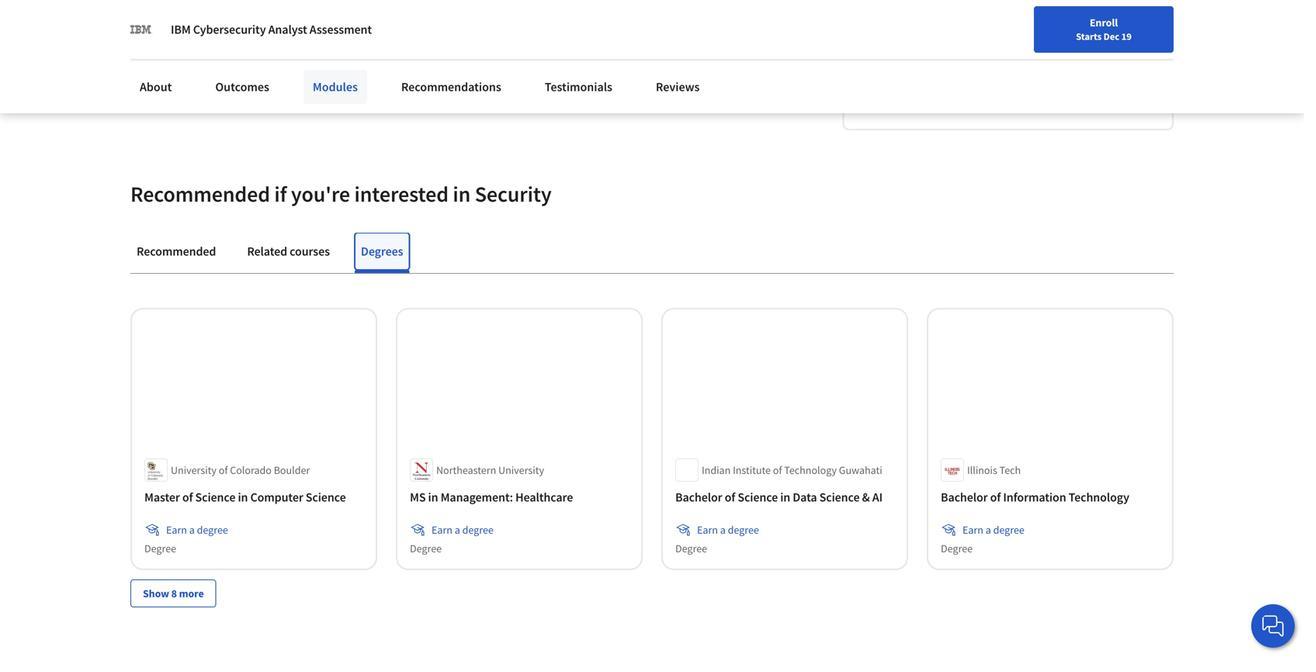 Task type: locate. For each thing, give the bounding box(es) containing it.
2 degree from the left
[[410, 542, 442, 556]]

reviews
[[656, 79, 700, 95]]

ai
[[872, 490, 883, 505]]

2 earn from the left
[[432, 523, 453, 537]]

bachelor for bachelor of science in data science & ai
[[675, 490, 722, 505]]

2 earn a degree from the left
[[432, 523, 494, 537]]

earn for bachelor of information technology
[[963, 523, 983, 537]]

3 earn a degree from the left
[[697, 523, 759, 537]]

earn a degree down management:
[[432, 523, 494, 537]]

bachelor down illinois
[[941, 490, 988, 505]]

4 earn a degree from the left
[[963, 523, 1024, 537]]

chat with us image
[[1261, 614, 1285, 639]]

None search field
[[221, 10, 594, 41]]

degree down information
[[993, 523, 1024, 537]]

bachelor of science in data science & ai link
[[675, 488, 894, 507]]

earn down indian
[[697, 523, 718, 537]]

ms
[[410, 490, 426, 505]]

technology
[[784, 463, 837, 477], [1069, 490, 1129, 505]]

degree for master of science in computer science
[[197, 523, 228, 537]]

northeastern university
[[436, 463, 544, 477]]

1 a from the left
[[189, 523, 195, 537]]

0 vertical spatial recommended
[[130, 181, 270, 208]]

about link
[[130, 70, 181, 104]]

a for ms in management: healthcare
[[455, 523, 460, 537]]

1 degree from the left
[[144, 542, 176, 556]]

2 degree from the left
[[462, 523, 494, 537]]

show 8 more
[[143, 587, 204, 601]]

of right master
[[182, 490, 193, 505]]

of inside master of science in computer science link
[[182, 490, 193, 505]]

science down university of colorado boulder
[[195, 490, 235, 505]]

3 degree from the left
[[728, 523, 759, 537]]

recommended for recommended if you're interested in security
[[130, 181, 270, 208]]

northeastern
[[436, 463, 496, 477]]

boulder
[[274, 463, 310, 477]]

bachelor down indian
[[675, 490, 722, 505]]

technology for information
[[1069, 490, 1129, 505]]

earn
[[166, 523, 187, 537], [432, 523, 453, 537], [697, 523, 718, 537], [963, 523, 983, 537]]

recommended if you're interested in security
[[130, 181, 552, 208]]

4 earn from the left
[[963, 523, 983, 537]]

colorado
[[230, 463, 272, 477]]

technology inside the bachelor of information technology link
[[1069, 490, 1129, 505]]

degree
[[144, 542, 176, 556], [410, 542, 442, 556], [675, 542, 707, 556], [941, 542, 973, 556]]

3 degree from the left
[[675, 542, 707, 556]]

university
[[171, 463, 217, 477], [498, 463, 544, 477]]

1 university from the left
[[171, 463, 217, 477]]

outcomes link
[[206, 70, 279, 104]]

of inside the bachelor of science in data science & ai link
[[725, 490, 735, 505]]

4 degree from the left
[[993, 523, 1024, 537]]

1 horizontal spatial bachelor
[[941, 490, 988, 505]]

university of colorado boulder
[[171, 463, 310, 477]]

4 a from the left
[[986, 523, 991, 537]]

master of science in computer science link
[[144, 488, 363, 507]]

earn a degree
[[166, 523, 228, 537], [432, 523, 494, 537], [697, 523, 759, 537], [963, 523, 1024, 537]]

related courses
[[247, 244, 330, 259]]

recommended
[[130, 181, 270, 208], [137, 244, 216, 259]]

recommendations link
[[392, 70, 511, 104]]

degree for bachelor of science in data science & ai
[[675, 542, 707, 556]]

indian institute of technology guwahati
[[702, 463, 882, 477]]

about
[[140, 79, 172, 95]]

ms in management: healthcare link
[[410, 488, 629, 507]]

1 bachelor from the left
[[675, 490, 722, 505]]

technology right information
[[1069, 490, 1129, 505]]

1 vertical spatial technology
[[1069, 490, 1129, 505]]

dec
[[1104, 30, 1119, 43]]

3 a from the left
[[720, 523, 726, 537]]

a down bachelor of information technology
[[986, 523, 991, 537]]

university up master
[[171, 463, 217, 477]]

analyst
[[268, 22, 307, 37]]

in
[[453, 181, 471, 208], [238, 490, 248, 505], [428, 490, 438, 505], [780, 490, 790, 505]]

in right the ms
[[428, 490, 438, 505]]

earn a degree down bachelor of science in data science & ai
[[697, 523, 759, 537]]

degree
[[197, 523, 228, 537], [462, 523, 494, 537], [728, 523, 759, 537], [993, 523, 1024, 537]]

earn down management:
[[432, 523, 453, 537]]

earn down illinois
[[963, 523, 983, 537]]

science
[[195, 490, 235, 505], [306, 490, 346, 505], [738, 490, 778, 505], [819, 490, 860, 505]]

2 science from the left
[[306, 490, 346, 505]]

1 horizontal spatial technology
[[1069, 490, 1129, 505]]

of down indian
[[725, 490, 735, 505]]

a for bachelor of science in data science & ai
[[720, 523, 726, 537]]

earn a degree down information
[[963, 523, 1024, 537]]

of inside the bachelor of information technology link
[[990, 490, 1001, 505]]

0 horizontal spatial university
[[171, 463, 217, 477]]

a down "master of science in computer science"
[[189, 523, 195, 537]]

earn a degree for master of science in computer science
[[166, 523, 228, 537]]

1 earn a degree from the left
[[166, 523, 228, 537]]

earn for ms in management: healthcare
[[432, 523, 453, 537]]

4 degree from the left
[[941, 542, 973, 556]]

degree down management:
[[462, 523, 494, 537]]

recommended inside button
[[137, 244, 216, 259]]

earn a degree down master
[[166, 523, 228, 537]]

courses
[[290, 244, 330, 259]]

testimonials
[[545, 79, 612, 95]]

1 vertical spatial recommended
[[137, 244, 216, 259]]

a down management:
[[455, 523, 460, 537]]

of for bachelor of science in data science & ai
[[725, 490, 735, 505]]

0 horizontal spatial technology
[[784, 463, 837, 477]]

science down institute
[[738, 490, 778, 505]]

degree for ms in management: healthcare
[[410, 542, 442, 556]]

degree for master of science in computer science
[[144, 542, 176, 556]]

1 degree from the left
[[197, 523, 228, 537]]

bachelor of science in data science & ai
[[675, 490, 883, 505]]

of left the colorado
[[219, 463, 228, 477]]

show notifications image
[[1094, 19, 1113, 38]]

data
[[793, 490, 817, 505]]

earn a degree for bachelor of science in data science & ai
[[697, 523, 759, 537]]

3 earn from the left
[[697, 523, 718, 537]]

in down university of colorado boulder
[[238, 490, 248, 505]]

recommended button
[[130, 233, 222, 270]]

of
[[219, 463, 228, 477], [773, 463, 782, 477], [182, 490, 193, 505], [725, 490, 735, 505], [990, 490, 1001, 505]]

degree down "master of science in computer science"
[[197, 523, 228, 537]]

degree for bachelor of information technology
[[941, 542, 973, 556]]

related courses button
[[241, 233, 336, 270]]

1 horizontal spatial university
[[498, 463, 544, 477]]

of for master of science in computer science
[[182, 490, 193, 505]]

0 horizontal spatial bachelor
[[675, 490, 722, 505]]

1 science from the left
[[195, 490, 235, 505]]

in left data
[[780, 490, 790, 505]]

if
[[274, 181, 287, 208]]

you're
[[291, 181, 350, 208]]

1 earn from the left
[[166, 523, 187, 537]]

master of science in computer science
[[144, 490, 346, 505]]

2 a from the left
[[455, 523, 460, 537]]

0 vertical spatial technology
[[784, 463, 837, 477]]

ibm
[[171, 22, 191, 37]]

degree down bachelor of science in data science & ai
[[728, 523, 759, 537]]

3 science from the left
[[738, 490, 778, 505]]

a for bachelor of information technology
[[986, 523, 991, 537]]

cybersecurity
[[193, 22, 266, 37]]

english
[[1006, 17, 1044, 33]]

a
[[189, 523, 195, 537], [455, 523, 460, 537], [720, 523, 726, 537], [986, 523, 991, 537]]

starts
[[1076, 30, 1102, 43]]

earn down master
[[166, 523, 187, 537]]

a down indian
[[720, 523, 726, 537]]

security
[[475, 181, 552, 208]]

science down boulder
[[306, 490, 346, 505]]

in left security
[[453, 181, 471, 208]]

science left &
[[819, 490, 860, 505]]

bachelor
[[675, 490, 722, 505], [941, 490, 988, 505]]

of down illinois tech
[[990, 490, 1001, 505]]

university up ms in management: healthcare link at the left of page
[[498, 463, 544, 477]]

19
[[1121, 30, 1132, 43]]

technology up data
[[784, 463, 837, 477]]

management:
[[441, 490, 513, 505]]

2 bachelor from the left
[[941, 490, 988, 505]]



Task type: vqa. For each thing, say whether or not it's contained in the screenshot.
Actions "toolbar"
no



Task type: describe. For each thing, give the bounding box(es) containing it.
recommendations
[[401, 79, 501, 95]]

reviews link
[[647, 70, 709, 104]]

computer
[[250, 490, 303, 505]]

ibm cybersecurity analyst assessment
[[171, 22, 372, 37]]

guwahati
[[839, 463, 882, 477]]

tech
[[999, 463, 1021, 477]]

degree for ms in management: healthcare
[[462, 523, 494, 537]]

enroll starts dec 19
[[1076, 16, 1132, 43]]

english button
[[978, 0, 1072, 50]]

earn for master of science in computer science
[[166, 523, 187, 537]]

indian
[[702, 463, 731, 477]]

degrees button
[[355, 233, 409, 270]]

illinois tech
[[967, 463, 1021, 477]]

enroll
[[1090, 16, 1118, 29]]

show 8 more button
[[130, 580, 216, 608]]

collection element
[[121, 274, 1183, 633]]

recommendation tabs tab list
[[130, 233, 1174, 273]]

degree for bachelor of information technology
[[993, 523, 1024, 537]]

8
[[171, 587, 177, 601]]

modules link
[[303, 70, 367, 104]]

earn a degree for bachelor of information technology
[[963, 523, 1024, 537]]

&
[[862, 490, 870, 505]]

testimonials link
[[535, 70, 622, 104]]

degree for bachelor of science in data science & ai
[[728, 523, 759, 537]]

bachelor for bachelor of information technology
[[941, 490, 988, 505]]

master
[[144, 490, 180, 505]]

technology for of
[[784, 463, 837, 477]]

earn for bachelor of science in data science & ai
[[697, 523, 718, 537]]

related
[[247, 244, 287, 259]]

bachelor of information technology
[[941, 490, 1129, 505]]

degrees
[[361, 244, 403, 259]]

of right institute
[[773, 463, 782, 477]]

information
[[1003, 490, 1066, 505]]

4 science from the left
[[819, 490, 860, 505]]

2 university from the left
[[498, 463, 544, 477]]

ibm image
[[130, 19, 152, 40]]

ms in management: healthcare
[[410, 490, 573, 505]]

outcomes
[[215, 79, 269, 95]]

interested
[[354, 181, 449, 208]]

healthcare
[[515, 490, 573, 505]]

more
[[179, 587, 204, 601]]

show
[[143, 587, 169, 601]]

bachelor of information technology link
[[941, 488, 1160, 507]]

institute
[[733, 463, 771, 477]]

earn a degree for ms in management: healthcare
[[432, 523, 494, 537]]

modules
[[313, 79, 358, 95]]

of for university of colorado boulder
[[219, 463, 228, 477]]

a for master of science in computer science
[[189, 523, 195, 537]]

assessment
[[310, 22, 372, 37]]

illinois
[[967, 463, 997, 477]]

recommended for recommended
[[137, 244, 216, 259]]

of for bachelor of information technology
[[990, 490, 1001, 505]]



